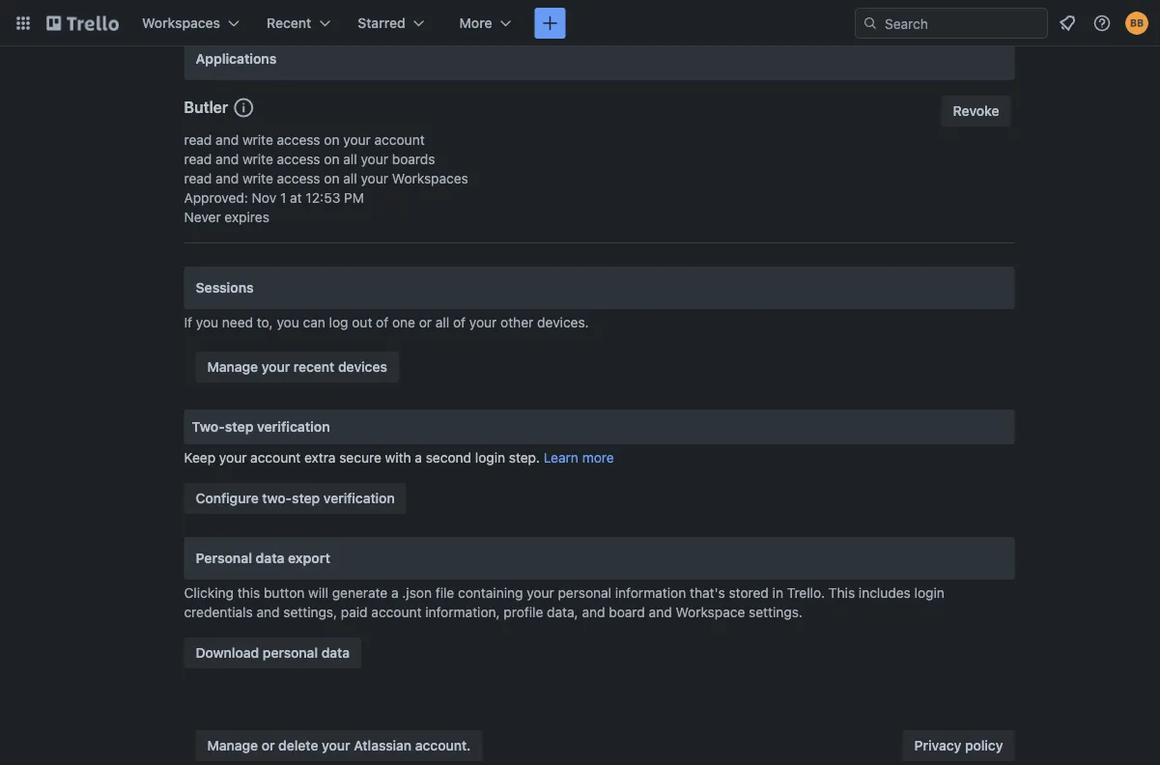 Task type: describe. For each thing, give the bounding box(es) containing it.
out
[[352, 315, 372, 331]]

never
[[184, 209, 221, 225]]

manage for manage or delete your atlassian account.
[[207, 738, 258, 754]]

starred button
[[346, 8, 437, 39]]

0 vertical spatial all
[[343, 151, 357, 167]]

configure two-step verification
[[196, 490, 395, 506]]

personal inside the clicking this button will generate a .json file containing your personal information that's stored in trello. this includes login credentials and settings, paid account information, profile data, and board and workspace settings.
[[558, 585, 612, 601]]

2 read from the top
[[184, 151, 212, 167]]

starred
[[358, 15, 406, 31]]

your inside the clicking this button will generate a .json file containing your personal information that's stored in trello. this includes login credentials and settings, paid account information, profile data, and board and workspace settings.
[[527, 585, 555, 601]]

Search field
[[879, 9, 1048, 38]]

account.
[[415, 738, 471, 754]]

export
[[288, 550, 330, 566]]

this
[[237, 585, 260, 601]]

paid
[[341, 605, 368, 620]]

boards
[[392, 151, 435, 167]]

second
[[426, 450, 472, 466]]

recent
[[267, 15, 311, 31]]

to,
[[257, 315, 273, 331]]

a inside the clicking this button will generate a .json file containing your personal information that's stored in trello. this includes login credentials and settings, paid account information, profile data, and board and workspace settings.
[[391, 585, 399, 601]]

atlassian
[[354, 738, 412, 754]]

two-step verification
[[192, 419, 330, 435]]

1 access from the top
[[277, 132, 321, 148]]

search image
[[863, 15, 879, 31]]

learn
[[544, 450, 579, 466]]

keep your account extra secure with a second login step. learn more
[[184, 450, 614, 466]]

policy
[[965, 738, 1004, 754]]

privacy policy link
[[903, 731, 1015, 762]]

includes
[[859, 585, 911, 601]]

other
[[501, 315, 534, 331]]

workspace
[[676, 605, 746, 620]]

data,
[[547, 605, 579, 620]]

or inside "link"
[[262, 738, 275, 754]]

0 vertical spatial step
[[225, 419, 254, 435]]

nov
[[252, 190, 277, 206]]

settings.
[[749, 605, 803, 620]]

3 access from the top
[[277, 171, 321, 187]]

expires
[[225, 209, 270, 225]]

recent
[[294, 359, 335, 375]]

devices.
[[537, 315, 589, 331]]

3 write from the top
[[243, 171, 273, 187]]

information,
[[425, 605, 500, 620]]

learn more link
[[544, 450, 614, 466]]

extra
[[304, 450, 336, 466]]

file
[[436, 585, 455, 601]]

manage for manage your recent devices
[[207, 359, 258, 375]]

1 horizontal spatial or
[[419, 315, 432, 331]]

0 vertical spatial data
[[256, 550, 285, 566]]

3 read from the top
[[184, 171, 212, 187]]

2 write from the top
[[243, 151, 273, 167]]

1 vertical spatial data
[[322, 645, 350, 661]]

board
[[609, 605, 645, 620]]

can
[[303, 315, 326, 331]]

0 horizontal spatial login
[[475, 450, 506, 466]]

trello.
[[787, 585, 825, 601]]

personal data export
[[196, 550, 330, 566]]

2 you from the left
[[277, 315, 299, 331]]

1 vertical spatial verification
[[324, 490, 395, 506]]

profile
[[504, 605, 544, 620]]

sessions
[[196, 280, 254, 296]]

more
[[583, 450, 614, 466]]

workspaces button
[[130, 8, 251, 39]]

need
[[222, 315, 253, 331]]

secure
[[339, 450, 382, 466]]

open information menu image
[[1093, 14, 1112, 33]]

containing
[[458, 585, 523, 601]]

button
[[264, 585, 305, 601]]

in
[[773, 585, 784, 601]]

clicking
[[184, 585, 234, 601]]

two-
[[262, 490, 292, 506]]



Task type: vqa. For each thing, say whether or not it's contained in the screenshot.
the Starred
yes



Task type: locate. For each thing, give the bounding box(es) containing it.
0 vertical spatial or
[[419, 315, 432, 331]]

recent button
[[255, 8, 342, 39]]

settings,
[[283, 605, 337, 620]]

0 notifications image
[[1056, 12, 1080, 35]]

2 vertical spatial read
[[184, 171, 212, 187]]

access
[[277, 132, 321, 148], [277, 151, 321, 167], [277, 171, 321, 187]]

0 vertical spatial personal
[[558, 585, 612, 601]]

login right includes
[[915, 585, 945, 601]]

1 vertical spatial or
[[262, 738, 275, 754]]

or left delete
[[262, 738, 275, 754]]

one
[[392, 315, 416, 331]]

log
[[329, 315, 348, 331]]

1 vertical spatial read
[[184, 151, 212, 167]]

stored
[[729, 585, 769, 601]]

1 horizontal spatial personal
[[558, 585, 612, 601]]

0 vertical spatial account
[[375, 132, 425, 148]]

information
[[616, 585, 686, 601]]

butler
[[184, 98, 228, 116]]

you right the to, at the left top of page
[[277, 315, 299, 331]]

1 horizontal spatial login
[[915, 585, 945, 601]]

primary element
[[0, 0, 1161, 46]]

account up boards
[[375, 132, 425, 148]]

if
[[184, 315, 192, 331]]

0 horizontal spatial workspaces
[[142, 15, 220, 31]]

privacy
[[915, 738, 962, 754]]

this
[[829, 585, 855, 601]]

of
[[376, 315, 389, 331], [453, 315, 466, 331]]

data up 'button'
[[256, 550, 285, 566]]

1 vertical spatial write
[[243, 151, 273, 167]]

configure
[[196, 490, 259, 506]]

a left .json
[[391, 585, 399, 601]]

and
[[216, 132, 239, 148], [216, 151, 239, 167], [216, 171, 239, 187], [257, 605, 280, 620], [582, 605, 606, 620], [649, 605, 672, 620]]

manage down need
[[207, 359, 258, 375]]

2 manage from the top
[[207, 738, 258, 754]]

account
[[375, 132, 425, 148], [251, 450, 301, 466], [372, 605, 422, 620]]

1 vertical spatial login
[[915, 585, 945, 601]]

1 vertical spatial personal
[[263, 645, 318, 661]]

login left step.
[[475, 450, 506, 466]]

more
[[460, 15, 492, 31]]

generate
[[332, 585, 388, 601]]

2 vertical spatial all
[[436, 315, 450, 331]]

1 write from the top
[[243, 132, 273, 148]]

keep
[[184, 450, 216, 466]]

manage or delete your atlassian account. link
[[196, 731, 483, 762]]

1 horizontal spatial a
[[415, 450, 422, 466]]

workspaces down boards
[[392, 171, 469, 187]]

2 of from the left
[[453, 315, 466, 331]]

0 vertical spatial write
[[243, 132, 273, 148]]

will
[[308, 585, 329, 601]]

0 horizontal spatial a
[[391, 585, 399, 601]]

2 vertical spatial on
[[324, 171, 340, 187]]

manage or delete your atlassian account.
[[207, 738, 471, 754]]

download
[[196, 645, 259, 661]]

write
[[243, 132, 273, 148], [243, 151, 273, 167], [243, 171, 273, 187]]

1 vertical spatial step
[[292, 490, 320, 506]]

a
[[415, 450, 422, 466], [391, 585, 399, 601]]

1 horizontal spatial step
[[292, 490, 320, 506]]

clicking this button will generate a .json file containing your personal information that's stored in trello. this includes login credentials and settings, paid account information, profile data, and board and workspace settings.
[[184, 585, 945, 620]]

step.
[[509, 450, 540, 466]]

0 vertical spatial manage
[[207, 359, 258, 375]]

2 on from the top
[[324, 151, 340, 167]]

0 horizontal spatial data
[[256, 550, 285, 566]]

your
[[343, 132, 371, 148], [361, 151, 389, 167], [361, 171, 389, 187], [470, 315, 497, 331], [262, 359, 290, 375], [219, 450, 247, 466], [527, 585, 555, 601], [322, 738, 350, 754]]

0 horizontal spatial or
[[262, 738, 275, 754]]

of right one
[[453, 315, 466, 331]]

login inside the clicking this button will generate a .json file containing your personal information that's stored in trello. this includes login credentials and settings, paid account information, profile data, and board and workspace settings.
[[915, 585, 945, 601]]

devices
[[338, 359, 387, 375]]

or right one
[[419, 315, 432, 331]]

applications
[[196, 51, 277, 67]]

manage
[[207, 359, 258, 375], [207, 738, 258, 754]]

configure two-step verification link
[[184, 483, 407, 514]]

data
[[256, 550, 285, 566], [322, 645, 350, 661]]

workspaces
[[142, 15, 220, 31], [392, 171, 469, 187]]

step
[[225, 419, 254, 435], [292, 490, 320, 506]]

1 vertical spatial all
[[343, 171, 357, 187]]

personal up data,
[[558, 585, 612, 601]]

privacy policy
[[915, 738, 1004, 754]]

bob builder (bobbuilder40) image
[[1126, 12, 1149, 35]]

1 vertical spatial account
[[251, 450, 301, 466]]

account inside read and write access on your account read and write access on all your boards read and write access on all your workspaces approved: nov 1 at 12:53 pm never expires
[[375, 132, 425, 148]]

1 vertical spatial workspaces
[[392, 171, 469, 187]]

back to home image
[[46, 8, 119, 39]]

pm
[[344, 190, 364, 206]]

2 vertical spatial access
[[277, 171, 321, 187]]

2 vertical spatial account
[[372, 605, 422, 620]]

delete
[[278, 738, 318, 754]]

0 vertical spatial read
[[184, 132, 212, 148]]

0 horizontal spatial of
[[376, 315, 389, 331]]

0 horizontal spatial personal
[[263, 645, 318, 661]]

manage left delete
[[207, 738, 258, 754]]

account down .json
[[372, 605, 422, 620]]

you right if
[[196, 315, 219, 331]]

1 horizontal spatial data
[[322, 645, 350, 661]]

1 vertical spatial manage
[[207, 738, 258, 754]]

of right out
[[376, 315, 389, 331]]

create board or workspace image
[[541, 14, 560, 33]]

1 of from the left
[[376, 315, 389, 331]]

1
[[280, 190, 286, 206]]

you
[[196, 315, 219, 331], [277, 315, 299, 331]]

manage your recent devices link
[[196, 352, 399, 383]]

personal
[[558, 585, 612, 601], [263, 645, 318, 661]]

if you need to, you can log out of one or all of your other devices.
[[184, 315, 589, 331]]

verification up extra
[[257, 419, 330, 435]]

2 vertical spatial write
[[243, 171, 273, 187]]

that's
[[690, 585, 726, 601]]

0 horizontal spatial step
[[225, 419, 254, 435]]

0 vertical spatial login
[[475, 450, 506, 466]]

1 horizontal spatial workspaces
[[392, 171, 469, 187]]

1 read from the top
[[184, 132, 212, 148]]

at
[[290, 190, 302, 206]]

workspaces up applications
[[142, 15, 220, 31]]

1 on from the top
[[324, 132, 340, 148]]

data down paid
[[322, 645, 350, 661]]

0 vertical spatial a
[[415, 450, 422, 466]]

3 on from the top
[[324, 171, 340, 187]]

1 vertical spatial access
[[277, 151, 321, 167]]

1 vertical spatial a
[[391, 585, 399, 601]]

step down extra
[[292, 490, 320, 506]]

download personal data link
[[184, 638, 362, 669]]

account down the two-step verification
[[251, 450, 301, 466]]

credentials
[[184, 605, 253, 620]]

12:53
[[306, 190, 341, 206]]

personal down settings,
[[263, 645, 318, 661]]

1 vertical spatial on
[[324, 151, 340, 167]]

manage your recent devices
[[207, 359, 387, 375]]

1 horizontal spatial of
[[453, 315, 466, 331]]

verification down secure
[[324, 490, 395, 506]]

1 horizontal spatial you
[[277, 315, 299, 331]]

two-
[[192, 419, 225, 435]]

.json
[[402, 585, 432, 601]]

read
[[184, 132, 212, 148], [184, 151, 212, 167], [184, 171, 212, 187]]

with
[[385, 450, 411, 466]]

1 manage from the top
[[207, 359, 258, 375]]

2 access from the top
[[277, 151, 321, 167]]

1 you from the left
[[196, 315, 219, 331]]

0 vertical spatial workspaces
[[142, 15, 220, 31]]

0 vertical spatial on
[[324, 132, 340, 148]]

approved:
[[184, 190, 248, 206]]

or
[[419, 315, 432, 331], [262, 738, 275, 754]]

account inside the clicking this button will generate a .json file containing your personal information that's stored in trello. this includes login credentials and settings, paid account information, profile data, and board and workspace settings.
[[372, 605, 422, 620]]

0 horizontal spatial you
[[196, 315, 219, 331]]

workspaces inside read and write access on your account read and write access on all your boards read and write access on all your workspaces approved: nov 1 at 12:53 pm never expires
[[392, 171, 469, 187]]

download personal data
[[196, 645, 350, 661]]

None button
[[942, 96, 1011, 127]]

on
[[324, 132, 340, 148], [324, 151, 340, 167], [324, 171, 340, 187]]

0 vertical spatial verification
[[257, 419, 330, 435]]

a right with
[[415, 450, 422, 466]]

workspaces inside popup button
[[142, 15, 220, 31]]

verification
[[257, 419, 330, 435], [324, 490, 395, 506]]

0 vertical spatial access
[[277, 132, 321, 148]]

more button
[[448, 8, 523, 39]]

personal
[[196, 550, 252, 566]]

step up configure
[[225, 419, 254, 435]]

read and write access on your account read and write access on all your boards read and write access on all your workspaces approved: nov 1 at 12:53 pm never expires
[[184, 132, 469, 225]]



